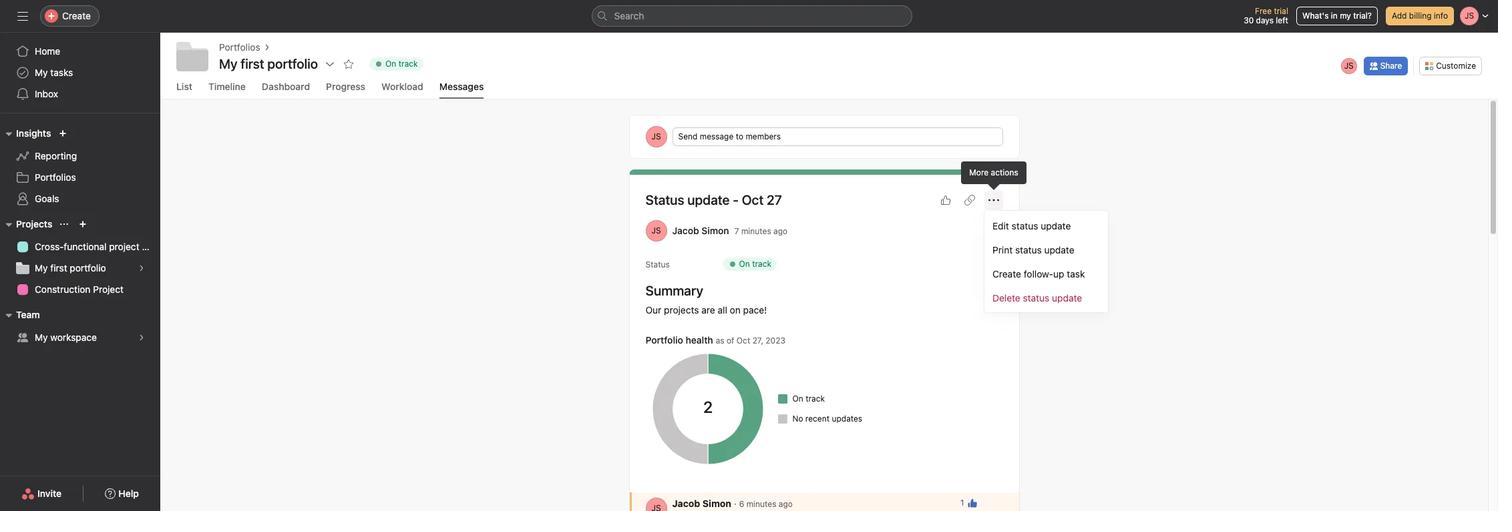 Task type: describe. For each thing, give the bounding box(es) containing it.
my tasks link
[[8, 62, 152, 84]]

create follow-up task
[[993, 268, 1085, 280]]

teams element
[[0, 303, 160, 351]]

of
[[727, 336, 735, 346]]

2 vertical spatial track
[[806, 394, 825, 404]]

functional
[[64, 241, 107, 253]]

new image
[[59, 130, 67, 138]]

timeline link
[[208, 81, 246, 99]]

info
[[1434, 11, 1448, 21]]

task
[[1067, 268, 1085, 280]]

2 horizontal spatial on track
[[793, 394, 825, 404]]

jacob for ·
[[672, 498, 700, 510]]

team
[[16, 309, 40, 321]]

tasks
[[50, 67, 73, 78]]

simon for 7
[[702, 225, 729, 237]]

my for my first portfolio
[[35, 263, 48, 274]]

portfolio health
[[646, 335, 713, 346]]

insights button
[[0, 126, 51, 142]]

status for status
[[646, 260, 670, 270]]

my first portfolio
[[35, 263, 106, 274]]

send message to members
[[678, 132, 781, 142]]

jacob simon 7 minutes ago
[[672, 225, 788, 237]]

workspace
[[50, 332, 97, 343]]

trial
[[1274, 6, 1289, 16]]

workload link
[[382, 81, 423, 99]]

workload
[[382, 81, 423, 92]]

update for delete status update
[[1052, 292, 1082, 304]]

more actions
[[970, 168, 1019, 178]]

my tasks
[[35, 67, 73, 78]]

global element
[[0, 33, 160, 113]]

new project or portfolio image
[[79, 220, 87, 228]]

no recent updates
[[793, 414, 863, 424]]

cross-functional project plan link
[[8, 237, 160, 258]]

list link
[[176, 81, 192, 99]]

billing
[[1410, 11, 1432, 21]]

search list box
[[592, 5, 912, 27]]

first portfolio
[[241, 56, 318, 71]]

what's in my trial?
[[1303, 11, 1372, 21]]

update left the -
[[688, 192, 730, 208]]

on track inside on track dropdown button
[[386, 59, 418, 69]]

see details, my workspace image
[[138, 334, 146, 342]]

updates
[[832, 414, 863, 424]]

minutes inside jacob simon · 6 minutes ago
[[747, 500, 777, 510]]

timeline
[[208, 81, 246, 92]]

·
[[734, 498, 737, 510]]

summary our projects are all on pace!
[[646, 283, 767, 316]]

status for edit
[[1012, 220, 1038, 231]]

on inside dropdown button
[[386, 59, 396, 69]]

no
[[793, 414, 803, 424]]

portfolio
[[70, 263, 106, 274]]

insights
[[16, 128, 51, 139]]

my first portfolio link
[[8, 258, 152, 279]]

projects
[[664, 305, 699, 316]]

insights element
[[0, 122, 160, 212]]

my
[[1340, 11, 1351, 21]]

construction project link
[[8, 279, 152, 301]]

2 vertical spatial on
[[793, 394, 804, 404]]

status update - oct 27
[[646, 192, 782, 208]]

status for print
[[1015, 244, 1042, 256]]

show options, current sort, top image
[[60, 220, 68, 228]]

my workspace
[[35, 332, 97, 343]]

update for print status update
[[1045, 244, 1075, 256]]

hide sidebar image
[[17, 11, 28, 21]]

print
[[993, 244, 1013, 256]]

27
[[767, 192, 782, 208]]

-
[[733, 192, 739, 208]]

ago inside jacob simon 7 minutes ago
[[774, 226, 788, 236]]

0 likes. click to like this task image
[[940, 195, 951, 206]]

27,
[[753, 336, 764, 346]]

follow-
[[1024, 268, 1054, 280]]

1
[[961, 498, 964, 508]]

progress link
[[326, 81, 366, 99]]

up
[[1054, 268, 1065, 280]]

to
[[736, 132, 744, 142]]

trial?
[[1354, 11, 1372, 21]]

send
[[678, 132, 698, 142]]

share
[[1381, 60, 1402, 70]]

construction project
[[35, 284, 124, 295]]

2 jacob simon link from the top
[[672, 498, 732, 510]]

0 vertical spatial js
[[1345, 60, 1354, 70]]

actions
[[991, 168, 1019, 178]]

project
[[109, 241, 139, 253]]

messages link
[[439, 81, 484, 99]]

all
[[718, 305, 727, 316]]

delete status update link
[[985, 286, 1108, 310]]

cross-
[[35, 241, 64, 253]]

help
[[118, 488, 139, 500]]

on track button
[[363, 55, 429, 73]]

pace!
[[743, 305, 767, 316]]

members
[[746, 132, 781, 142]]

status for status update - oct 27
[[646, 192, 685, 208]]

create follow-up task link
[[985, 262, 1108, 286]]

summary
[[646, 283, 703, 299]]

0 vertical spatial portfolios
[[219, 41, 260, 53]]

inbox link
[[8, 84, 152, 105]]

on
[[730, 305, 741, 316]]

my workspace link
[[8, 327, 152, 349]]

print status update link
[[985, 238, 1108, 262]]

edit
[[993, 220, 1009, 231]]



Task type: vqa. For each thing, say whether or not it's contained in the screenshot.
in
yes



Task type: locate. For each thing, give the bounding box(es) containing it.
my up timeline
[[219, 56, 238, 71]]

0 vertical spatial on
[[386, 59, 396, 69]]

1 vertical spatial js
[[652, 132, 661, 142]]

oct right the -
[[742, 192, 764, 208]]

1 horizontal spatial track
[[752, 259, 772, 269]]

0 vertical spatial status
[[1012, 220, 1038, 231]]

messages
[[439, 81, 484, 92]]

portfolio health as of oct 27, 2023
[[646, 335, 786, 346]]

status down follow-
[[1023, 292, 1050, 304]]

0 vertical spatial on track
[[386, 59, 418, 69]]

1 vertical spatial jacob
[[672, 498, 700, 510]]

days
[[1256, 15, 1274, 25]]

add billing info
[[1392, 11, 1448, 21]]

2023
[[766, 336, 786, 346]]

projects element
[[0, 212, 160, 303]]

portfolios inside insights element
[[35, 172, 76, 183]]

on track up workload
[[386, 59, 418, 69]]

customize
[[1437, 60, 1476, 70]]

1 vertical spatial on track
[[739, 259, 772, 269]]

6
[[739, 500, 744, 510]]

help button
[[96, 482, 148, 506]]

1 vertical spatial create
[[993, 268, 1021, 280]]

0 vertical spatial simon
[[702, 225, 729, 237]]

are
[[702, 305, 715, 316]]

0 vertical spatial jacob simon link
[[672, 225, 729, 237]]

ago
[[774, 226, 788, 236], [779, 500, 793, 510]]

update down the up
[[1052, 292, 1082, 304]]

on up the no
[[793, 394, 804, 404]]

1 vertical spatial simon
[[703, 498, 732, 510]]

share button
[[1364, 56, 1409, 75]]

progress
[[326, 81, 366, 92]]

my for my tasks
[[35, 67, 48, 78]]

create for create
[[62, 10, 91, 21]]

1 horizontal spatial on
[[739, 259, 750, 269]]

status right edit
[[1012, 220, 1038, 231]]

left
[[1276, 15, 1289, 25]]

ago right 6
[[779, 500, 793, 510]]

track up workload
[[399, 59, 418, 69]]

create for create follow-up task
[[993, 268, 1021, 280]]

oct inside portfolio health as of oct 27, 2023
[[737, 336, 750, 346]]

create inside popup button
[[62, 10, 91, 21]]

create up home link
[[62, 10, 91, 21]]

open user profile image
[[646, 498, 667, 512]]

1 button
[[957, 494, 982, 512]]

2 horizontal spatial track
[[806, 394, 825, 404]]

1 status from the top
[[646, 192, 685, 208]]

portfolios down reporting
[[35, 172, 76, 183]]

1 vertical spatial on
[[739, 259, 750, 269]]

1 vertical spatial status
[[646, 260, 670, 270]]

jacob for 7
[[672, 225, 699, 237]]

2 status from the top
[[646, 260, 670, 270]]

2 jacob from the top
[[672, 498, 700, 510]]

team button
[[0, 307, 40, 323]]

on track up recent
[[793, 394, 825, 404]]

goals link
[[8, 188, 152, 210]]

simon
[[702, 225, 729, 237], [703, 498, 732, 510]]

portfolios link
[[219, 40, 260, 55], [8, 167, 152, 188]]

0 horizontal spatial create
[[62, 10, 91, 21]]

oct for of
[[737, 336, 750, 346]]

status update - oct 27 link
[[646, 192, 782, 208]]

recent
[[806, 414, 830, 424]]

construction
[[35, 284, 91, 295]]

home link
[[8, 41, 152, 62]]

reporting link
[[8, 146, 152, 167]]

reporting
[[35, 150, 77, 162]]

show options image
[[325, 59, 335, 69]]

my down team
[[35, 332, 48, 343]]

my left tasks
[[35, 67, 48, 78]]

list
[[176, 81, 192, 92]]

on track
[[386, 59, 418, 69], [739, 259, 772, 269], [793, 394, 825, 404]]

1 vertical spatial portfolios
[[35, 172, 76, 183]]

my
[[219, 56, 238, 71], [35, 67, 48, 78], [35, 263, 48, 274], [35, 332, 48, 343]]

in
[[1331, 11, 1338, 21]]

on track down 7
[[739, 259, 772, 269]]

on down 7
[[739, 259, 750, 269]]

0 horizontal spatial track
[[399, 59, 418, 69]]

0 vertical spatial ago
[[774, 226, 788, 236]]

minutes right 7
[[742, 226, 771, 236]]

jacob simon · 6 minutes ago
[[672, 498, 793, 510]]

1 vertical spatial track
[[752, 259, 772, 269]]

plan
[[142, 241, 160, 253]]

inbox
[[35, 88, 58, 100]]

my inside global element
[[35, 67, 48, 78]]

0 vertical spatial track
[[399, 59, 418, 69]]

my for my first portfolio
[[219, 56, 238, 71]]

add billing info button
[[1386, 7, 1454, 25]]

edit status update
[[993, 220, 1071, 231]]

projects button
[[0, 216, 52, 232]]

more
[[970, 168, 989, 178]]

search
[[614, 10, 644, 21]]

js left send in the left top of the page
[[652, 132, 661, 142]]

jacob down status update - oct 27
[[672, 225, 699, 237]]

1 horizontal spatial create
[[993, 268, 1021, 280]]

0 horizontal spatial on
[[386, 59, 396, 69]]

status for delete
[[1023, 292, 1050, 304]]

js left share button
[[1345, 60, 1354, 70]]

portfolios
[[219, 41, 260, 53], [35, 172, 76, 183]]

simon left 7
[[702, 225, 729, 237]]

delete
[[993, 292, 1021, 304]]

minutes right 6
[[747, 500, 777, 510]]

js
[[1345, 60, 1354, 70], [652, 132, 661, 142], [652, 226, 661, 236]]

0 horizontal spatial portfolios link
[[8, 167, 152, 188]]

more actions image
[[988, 195, 999, 206]]

oct
[[742, 192, 764, 208], [737, 336, 750, 346]]

edit status update link
[[985, 214, 1108, 238]]

jacob
[[672, 225, 699, 237], [672, 498, 700, 510]]

0 vertical spatial minutes
[[742, 226, 771, 236]]

0 horizontal spatial on track
[[386, 59, 418, 69]]

print status update
[[993, 244, 1075, 256]]

jacob simon link
[[672, 225, 729, 237], [672, 498, 732, 510]]

dashboard
[[262, 81, 310, 92]]

2 vertical spatial js
[[652, 226, 661, 236]]

jacob right open user profile icon
[[672, 498, 700, 510]]

oct for -
[[742, 192, 764, 208]]

status down edit status update
[[1015, 244, 1042, 256]]

jacob simon link down status update - oct 27 link
[[672, 225, 729, 237]]

1 horizontal spatial on track
[[739, 259, 772, 269]]

see details, my first portfolio image
[[138, 265, 146, 273]]

projects
[[16, 218, 52, 230]]

track up recent
[[806, 394, 825, 404]]

2 horizontal spatial on
[[793, 394, 804, 404]]

0 vertical spatial portfolios link
[[219, 40, 260, 55]]

as
[[716, 336, 725, 346]]

my inside projects 'element'
[[35, 263, 48, 274]]

1 vertical spatial status
[[1015, 244, 1042, 256]]

0 horizontal spatial portfolios
[[35, 172, 76, 183]]

copy link image
[[964, 195, 975, 206]]

ago down 27
[[774, 226, 788, 236]]

minutes inside jacob simon 7 minutes ago
[[742, 226, 771, 236]]

my first portfolio
[[219, 56, 318, 71]]

update up print status update link
[[1041, 220, 1071, 231]]

1 vertical spatial ago
[[779, 500, 793, 510]]

1 horizontal spatial portfolios
[[219, 41, 260, 53]]

first
[[50, 263, 67, 274]]

delete status update
[[993, 292, 1082, 304]]

track inside dropdown button
[[399, 59, 418, 69]]

7
[[735, 226, 739, 236]]

portfolios link up my first portfolio
[[219, 40, 260, 55]]

0 vertical spatial oct
[[742, 192, 764, 208]]

message
[[700, 132, 734, 142]]

what's in my trial? button
[[1297, 7, 1378, 25]]

1 jacob simon link from the top
[[672, 225, 729, 237]]

0 vertical spatial create
[[62, 10, 91, 21]]

portfolios link down reporting
[[8, 167, 152, 188]]

1 vertical spatial minutes
[[747, 500, 777, 510]]

goals
[[35, 193, 59, 204]]

on up workload
[[386, 59, 396, 69]]

0 vertical spatial status
[[646, 192, 685, 208]]

my inside teams element
[[35, 332, 48, 343]]

js up summary
[[652, 226, 661, 236]]

invite button
[[13, 482, 70, 506]]

update up the up
[[1045, 244, 1075, 256]]

my left first
[[35, 263, 48, 274]]

create up delete
[[993, 268, 1021, 280]]

oct right the of
[[737, 336, 750, 346]]

1 vertical spatial jacob simon link
[[672, 498, 732, 510]]

jacob simon link left ·
[[672, 498, 732, 510]]

2 vertical spatial on track
[[793, 394, 825, 404]]

simon left ·
[[703, 498, 732, 510]]

1 vertical spatial portfolios link
[[8, 167, 152, 188]]

send message to members button
[[672, 128, 1003, 146]]

my for my workspace
[[35, 332, 48, 343]]

simon for ·
[[703, 498, 732, 510]]

portfolios up my first portfolio
[[219, 41, 260, 53]]

ago inside jacob simon · 6 minutes ago
[[779, 500, 793, 510]]

1 vertical spatial oct
[[737, 336, 750, 346]]

0 vertical spatial jacob
[[672, 225, 699, 237]]

update for edit status update
[[1041, 220, 1071, 231]]

add to starred image
[[343, 59, 354, 69]]

2 vertical spatial status
[[1023, 292, 1050, 304]]

customize button
[[1420, 56, 1482, 75]]

status
[[1012, 220, 1038, 231], [1015, 244, 1042, 256], [1023, 292, 1050, 304]]

free trial 30 days left
[[1244, 6, 1289, 25]]

1 horizontal spatial portfolios link
[[219, 40, 260, 55]]

project
[[93, 284, 124, 295]]

track down jacob simon 7 minutes ago
[[752, 259, 772, 269]]

30
[[1244, 15, 1254, 25]]

1 jacob from the top
[[672, 225, 699, 237]]

home
[[35, 45, 60, 57]]

search button
[[592, 5, 912, 27]]



